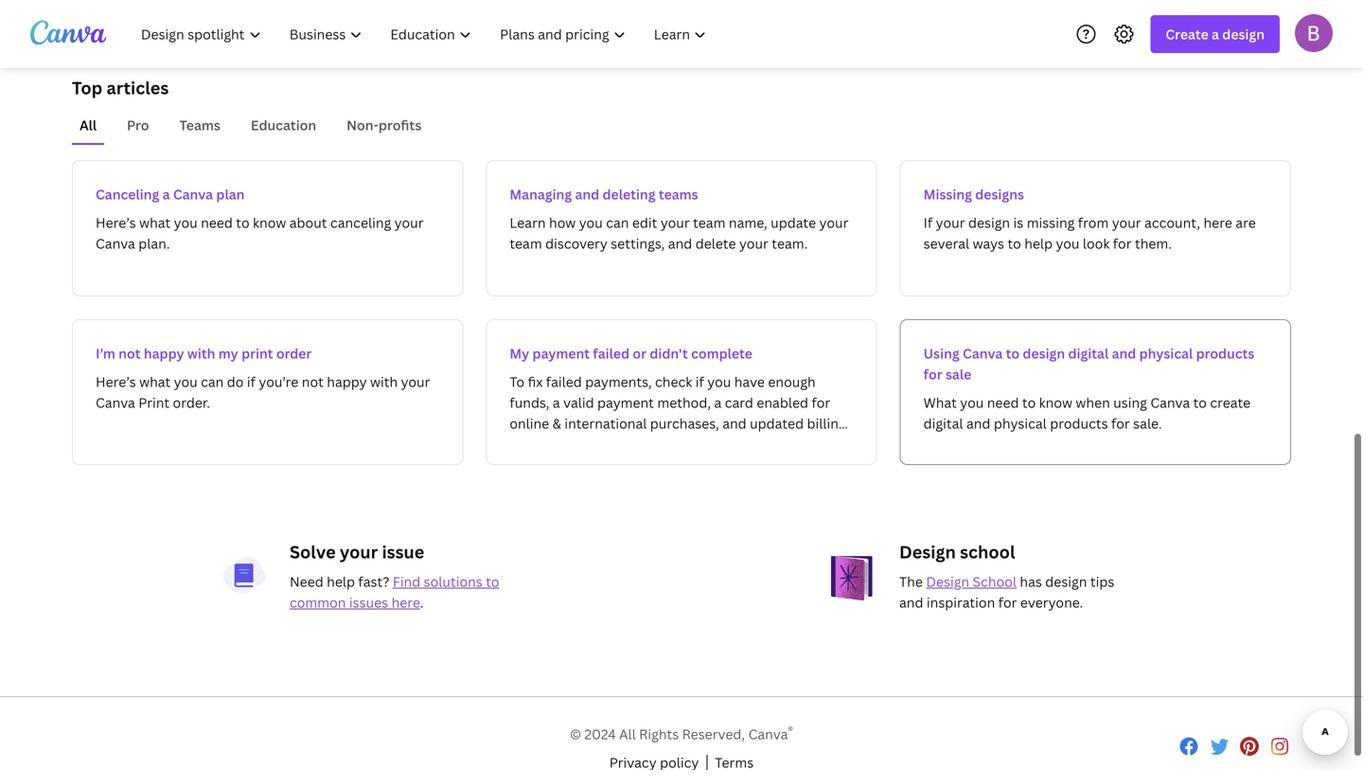 Task type: vqa. For each thing, say whether or not it's contained in the screenshot.
the top study
no



Task type: describe. For each thing, give the bounding box(es) containing it.
0 vertical spatial design
[[900, 540, 956, 564]]

learn
[[510, 214, 546, 232]]

know inside what you need to know when using canva to create digital and physical products for sale.
[[1040, 394, 1073, 412]]

has
[[1020, 573, 1043, 591]]

© 2024 all rights reserved, canva ®
[[570, 723, 794, 743]]

from
[[1079, 214, 1109, 232]]

updated
[[750, 414, 804, 432]]

solutions
[[424, 573, 483, 591]]

all inside © 2024 all rights reserved, canva ®
[[620, 725, 636, 743]]

canceling a canva plan
[[96, 185, 245, 203]]

0 vertical spatial happy
[[144, 344, 184, 362]]

can for do
[[201, 373, 224, 391]]

missing
[[1027, 214, 1075, 232]]

designs
[[976, 185, 1025, 203]]

inspiration
[[927, 593, 996, 611]]

has design tips and inspiration for everyone.
[[900, 573, 1115, 611]]

canva inside using canva to design digital and physical products for sale
[[963, 344, 1003, 362]]

and inside using canva to design digital and physical products for sale
[[1112, 344, 1137, 362]]

to left when
[[1023, 394, 1036, 412]]

missing
[[924, 185, 973, 203]]

canceling
[[330, 214, 391, 232]]

to
[[510, 373, 525, 391]]

funds,
[[510, 394, 550, 412]]

fast?
[[358, 573, 390, 591]]

here's what you can do if you're not happy with your canva print order.
[[96, 373, 430, 412]]

have
[[735, 373, 765, 391]]

canceling
[[96, 185, 159, 203]]

several
[[924, 234, 970, 252]]

profits
[[379, 116, 422, 134]]

design school image
[[832, 556, 877, 601]]

deleting
[[603, 185, 656, 203]]

canva left plan
[[173, 185, 213, 203]]

to left create
[[1194, 394, 1207, 412]]

didn't
[[650, 344, 688, 362]]

for inside to fix failed payments, check if you have enough funds, a valid payment method, a card enabled for online & international purchases, and updated billing details to settle failed payments.
[[812, 394, 831, 412]]

edit
[[633, 214, 658, 232]]

design inside the if your design is missing from your account, here are several ways to help you look for them.
[[969, 214, 1011, 232]]

if your design is missing from your account, here are several ways to help you look for them.
[[924, 214, 1257, 252]]

find solutions to common issues here link
[[290, 573, 500, 611]]

all button
[[72, 107, 104, 143]]

create
[[1211, 394, 1251, 412]]

canva inside © 2024 all rights reserved, canva ®
[[749, 725, 788, 743]]

teams button
[[172, 107, 228, 143]]

not inside here's what you can do if you're not happy with your canva print order.
[[302, 373, 324, 391]]

you inside here's what you need to know about canceling your canva plan.
[[174, 214, 198, 232]]

to inside the 'find solutions to common issues here'
[[486, 573, 500, 591]]

online
[[510, 414, 550, 432]]

&
[[553, 414, 562, 432]]

when
[[1076, 394, 1111, 412]]

school
[[960, 540, 1016, 564]]

articles
[[107, 76, 169, 99]]

2 vertical spatial failed
[[613, 435, 649, 453]]

my payment failed or didn't complete
[[510, 344, 753, 362]]

settings,
[[611, 234, 665, 252]]

what for not
[[139, 373, 171, 391]]

reserved,
[[683, 725, 746, 743]]

canva inside here's what you need to know about canceling your canva plan.
[[96, 234, 135, 252]]

check
[[655, 373, 693, 391]]

card
[[725, 394, 754, 412]]

my
[[219, 344, 238, 362]]

for inside what you need to know when using canva to create digital and physical products for sale.
[[1112, 414, 1131, 432]]

a right canceling
[[163, 185, 170, 203]]

products inside using canva to design digital and physical products for sale
[[1197, 344, 1255, 362]]

solve your issue image
[[222, 556, 267, 595]]

you inside what you need to know when using canva to create digital and physical products for sale.
[[961, 394, 984, 412]]

valid
[[564, 394, 594, 412]]

and up how
[[575, 185, 600, 203]]

to inside the if your design is missing from your account, here are several ways to help you look for them.
[[1008, 234, 1022, 252]]

plan
[[216, 185, 245, 203]]

and inside what you need to know when using canva to create digital and physical products for sale.
[[967, 414, 991, 432]]

if for check
[[696, 373, 705, 391]]

method,
[[658, 394, 711, 412]]

enough
[[768, 373, 816, 391]]

payments,
[[586, 373, 652, 391]]

you're
[[259, 373, 299, 391]]

school
[[973, 573, 1017, 591]]

physical inside using canva to design digital and physical products for sale
[[1140, 344, 1194, 362]]

bob builder image
[[1296, 14, 1334, 52]]

create
[[1166, 25, 1209, 43]]

solve your issue
[[290, 540, 425, 564]]

or
[[633, 344, 647, 362]]

physical inside what you need to know when using canva to create digital and physical products for sale.
[[994, 414, 1047, 432]]

name,
[[729, 214, 768, 232]]

update
[[771, 214, 817, 232]]

learn how you can edit your team name, update your team discovery settings, and delete your team.
[[510, 214, 849, 252]]

to inside to fix failed payments, check if you have enough funds, a valid payment method, a card enabled for online & international purchases, and updated billing details to settle failed payments.
[[556, 435, 570, 453]]

i'm not happy with my print order
[[96, 344, 312, 362]]

them.
[[1136, 234, 1172, 252]]

non-profits button
[[339, 107, 429, 143]]

do
[[227, 373, 244, 391]]

common
[[290, 593, 346, 611]]

order
[[276, 344, 312, 362]]

find
[[393, 573, 421, 591]]

print
[[139, 394, 170, 412]]

pro button
[[119, 107, 157, 143]]

international
[[565, 414, 647, 432]]

is
[[1014, 214, 1024, 232]]

solve
[[290, 540, 336, 564]]

you inside to fix failed payments, check if you have enough funds, a valid payment method, a card enabled for online & international purchases, and updated billing details to settle failed payments.
[[708, 373, 731, 391]]

fix
[[528, 373, 543, 391]]

managing
[[510, 185, 572, 203]]

look
[[1083, 234, 1110, 252]]

to fix failed payments, check if you have enough funds, a valid payment method, a card enabled for online & international purchases, and updated billing details to settle failed payments.
[[510, 373, 846, 453]]

you inside the if your design is missing from your account, here are several ways to help you look for them.
[[1056, 234, 1080, 252]]

for inside using canva to design digital and physical products for sale
[[924, 365, 943, 383]]

need inside what you need to know when using canva to create digital and physical products for sale.
[[988, 394, 1020, 412]]

design school
[[900, 540, 1016, 564]]

for inside the if your design is missing from your account, here are several ways to help you look for them.
[[1114, 234, 1132, 252]]

ways
[[973, 234, 1005, 252]]

know inside here's what you need to know about canceling your canva plan.
[[253, 214, 286, 232]]

®
[[788, 723, 794, 738]]

if
[[924, 214, 933, 232]]

you inside here's what you can do if you're not happy with your canva print order.
[[174, 373, 198, 391]]

canva inside here's what you can do if you're not happy with your canva print order.
[[96, 394, 135, 412]]

team.
[[772, 234, 808, 252]]

need inside here's what you need to know about canceling your canva plan.
[[201, 214, 233, 232]]

all inside button
[[80, 116, 97, 134]]



Task type: locate. For each thing, give the bounding box(es) containing it.
digital up when
[[1069, 344, 1109, 362]]

to inside using canva to design digital and physical products for sale
[[1006, 344, 1020, 362]]

sale
[[946, 365, 972, 383]]

to inside here's what you need to know about canceling your canva plan.
[[236, 214, 250, 232]]

1 vertical spatial with
[[370, 373, 398, 391]]

design
[[900, 540, 956, 564], [927, 573, 970, 591]]

with
[[187, 344, 215, 362], [370, 373, 398, 391]]

0 horizontal spatial help
[[327, 573, 355, 591]]

happy up print
[[144, 344, 184, 362]]

design up inspiration
[[927, 573, 970, 591]]

1 horizontal spatial if
[[696, 373, 705, 391]]

1 horizontal spatial physical
[[1140, 344, 1194, 362]]

for
[[1114, 234, 1132, 252], [924, 365, 943, 383], [812, 394, 831, 412], [1112, 414, 1131, 432], [999, 593, 1018, 611]]

0 horizontal spatial need
[[201, 214, 233, 232]]

products inside what you need to know when using canva to create digital and physical products for sale.
[[1051, 414, 1109, 432]]

1 vertical spatial failed
[[546, 373, 582, 391]]

1 vertical spatial know
[[1040, 394, 1073, 412]]

payment up the "fix"
[[533, 344, 590, 362]]

1 vertical spatial products
[[1051, 414, 1109, 432]]

top
[[72, 76, 103, 99]]

1 horizontal spatial happy
[[327, 373, 367, 391]]

for down using
[[924, 365, 943, 383]]

if right do
[[247, 373, 256, 391]]

to down plan
[[236, 214, 250, 232]]

teams
[[180, 116, 221, 134]]

delete
[[696, 234, 736, 252]]

create a design button
[[1151, 15, 1281, 53]]

0 vertical spatial here's
[[96, 214, 136, 232]]

tips
[[1091, 573, 1115, 591]]

design up ways
[[969, 214, 1011, 232]]

canva left print
[[96, 394, 135, 412]]

top articles
[[72, 76, 169, 99]]

1 vertical spatial here
[[392, 593, 420, 611]]

0 vertical spatial payment
[[533, 344, 590, 362]]

all down top
[[80, 116, 97, 134]]

0 horizontal spatial know
[[253, 214, 286, 232]]

rights
[[639, 725, 679, 743]]

team down 'learn'
[[510, 234, 542, 252]]

failed down international
[[613, 435, 649, 453]]

if inside to fix failed payments, check if you have enough funds, a valid payment method, a card enabled for online & international purchases, and updated billing details to settle failed payments.
[[696, 373, 705, 391]]

0 horizontal spatial can
[[201, 373, 224, 391]]

billing
[[807, 414, 846, 432]]

help up common
[[327, 573, 355, 591]]

1 horizontal spatial team
[[693, 214, 726, 232]]

1 horizontal spatial with
[[370, 373, 398, 391]]

physical
[[1140, 344, 1194, 362], [994, 414, 1047, 432]]

enabled
[[757, 394, 809, 412]]

.
[[420, 593, 424, 611]]

you down sale on the right top of the page
[[961, 394, 984, 412]]

the
[[900, 573, 923, 591]]

1 vertical spatial team
[[510, 234, 542, 252]]

settle
[[573, 435, 610, 453]]

to right solutions in the bottom left of the page
[[486, 573, 500, 591]]

payment down payments,
[[598, 394, 654, 412]]

0 vertical spatial digital
[[1069, 344, 1109, 362]]

canva right reserved,
[[749, 725, 788, 743]]

here's down i'm
[[96, 373, 136, 391]]

1 vertical spatial not
[[302, 373, 324, 391]]

non-profits
[[347, 116, 422, 134]]

to down &
[[556, 435, 570, 453]]

and down card
[[723, 414, 747, 432]]

i'm
[[96, 344, 115, 362]]

physical down using canva to design digital and physical products for sale
[[994, 414, 1047, 432]]

issues
[[349, 593, 388, 611]]

a
[[1212, 25, 1220, 43], [163, 185, 170, 203], [553, 394, 560, 412], [715, 394, 722, 412]]

0 horizontal spatial team
[[510, 234, 542, 252]]

and down the
[[900, 593, 924, 611]]

how
[[549, 214, 576, 232]]

0 vertical spatial all
[[80, 116, 97, 134]]

failed
[[593, 344, 630, 362], [546, 373, 582, 391], [613, 435, 649, 453]]

your
[[395, 214, 424, 232], [661, 214, 690, 232], [820, 214, 849, 232], [936, 214, 966, 232], [1113, 214, 1142, 232], [740, 234, 769, 252], [401, 373, 430, 391], [340, 540, 378, 564]]

and left delete
[[668, 234, 693, 252]]

failed for fix
[[546, 373, 582, 391]]

1 horizontal spatial payment
[[598, 394, 654, 412]]

managing and deleting teams
[[510, 185, 699, 203]]

about
[[290, 214, 327, 232]]

can left edit
[[606, 214, 629, 232]]

physical up the using
[[1140, 344, 1194, 362]]

1 vertical spatial help
[[327, 573, 355, 591]]

need right what
[[988, 394, 1020, 412]]

happy inside here's what you can do if you're not happy with your canva print order.
[[327, 373, 367, 391]]

your inside here's what you need to know about canceling your canva plan.
[[395, 214, 424, 232]]

what you need to know when using canva to create digital and physical products for sale.
[[924, 394, 1251, 432]]

digital inside using canva to design digital and physical products for sale
[[1069, 344, 1109, 362]]

here's down canceling
[[96, 214, 136, 232]]

0 vertical spatial what
[[139, 214, 171, 232]]

1 horizontal spatial here
[[1204, 214, 1233, 232]]

0 vertical spatial can
[[606, 214, 629, 232]]

here
[[1204, 214, 1233, 232], [392, 593, 420, 611]]

to down "is"
[[1008, 234, 1022, 252]]

payment inside to fix failed payments, check if you have enough funds, a valid payment method, a card enabled for online & international purchases, and updated billing details to settle failed payments.
[[598, 394, 654, 412]]

0 vertical spatial failed
[[593, 344, 630, 362]]

1 vertical spatial happy
[[327, 373, 367, 391]]

can inside "learn how you can edit your team name, update your team discovery settings, and delete your team."
[[606, 214, 629, 232]]

complete
[[691, 344, 753, 362]]

design up the everyone.
[[1046, 573, 1088, 591]]

0 vertical spatial here
[[1204, 214, 1233, 232]]

products down when
[[1051, 414, 1109, 432]]

canva
[[173, 185, 213, 203], [96, 234, 135, 252], [963, 344, 1003, 362], [96, 394, 135, 412], [1151, 394, 1191, 412], [749, 725, 788, 743]]

1 vertical spatial what
[[139, 373, 171, 391]]

are
[[1236, 214, 1257, 232]]

sale.
[[1134, 414, 1163, 432]]

1 vertical spatial can
[[201, 373, 224, 391]]

here's
[[96, 214, 136, 232], [96, 373, 136, 391]]

1 vertical spatial need
[[988, 394, 1020, 412]]

1 horizontal spatial need
[[988, 394, 1020, 412]]

all
[[80, 116, 97, 134], [620, 725, 636, 743]]

here's for here's what you need to know about canceling your canva plan.
[[96, 214, 136, 232]]

1 vertical spatial physical
[[994, 414, 1047, 432]]

you down missing
[[1056, 234, 1080, 252]]

for down school at the bottom of page
[[999, 593, 1018, 611]]

canva up sale.
[[1151, 394, 1191, 412]]

design right create
[[1223, 25, 1265, 43]]

1 if from the left
[[247, 373, 256, 391]]

digital down what
[[924, 414, 964, 432]]

a left card
[[715, 394, 722, 412]]

payments.
[[652, 435, 719, 453]]

if for do
[[247, 373, 256, 391]]

can left do
[[201, 373, 224, 391]]

2 what from the top
[[139, 373, 171, 391]]

0 vertical spatial help
[[1025, 234, 1053, 252]]

teams
[[659, 185, 699, 203]]

here's what you need to know about canceling your canva plan.
[[96, 214, 424, 252]]

not down order
[[302, 373, 324, 391]]

know
[[253, 214, 286, 232], [1040, 394, 1073, 412]]

design up what you need to know when using canva to create digital and physical products for sale.
[[1023, 344, 1066, 362]]

education button
[[243, 107, 324, 143]]

products up create
[[1197, 344, 1255, 362]]

digital inside what you need to know when using canva to create digital and physical products for sale.
[[924, 414, 964, 432]]

and up the using
[[1112, 344, 1137, 362]]

your inside here's what you can do if you're not happy with your canva print order.
[[401, 373, 430, 391]]

0 horizontal spatial all
[[80, 116, 97, 134]]

0 vertical spatial not
[[119, 344, 141, 362]]

need
[[201, 214, 233, 232], [988, 394, 1020, 412]]

0 vertical spatial physical
[[1140, 344, 1194, 362]]

non-
[[347, 116, 379, 134]]

for up billing
[[812, 394, 831, 412]]

0 vertical spatial need
[[201, 214, 233, 232]]

here left are
[[1204, 214, 1233, 232]]

0 horizontal spatial if
[[247, 373, 256, 391]]

here inside the if your design is missing from your account, here are several ways to help you look for them.
[[1204, 214, 1233, 232]]

create a design
[[1166, 25, 1265, 43]]

help down missing
[[1025, 234, 1053, 252]]

1 horizontal spatial products
[[1197, 344, 1255, 362]]

happy
[[144, 344, 184, 362], [327, 373, 367, 391]]

0 horizontal spatial products
[[1051, 414, 1109, 432]]

if up method,
[[696, 373, 705, 391]]

and inside to fix failed payments, check if you have enough funds, a valid payment method, a card enabled for online & international purchases, and updated billing details to settle failed payments.
[[723, 414, 747, 432]]

canva left plan. at left top
[[96, 234, 135, 252]]

happy right you're
[[327, 373, 367, 391]]

1 horizontal spatial can
[[606, 214, 629, 232]]

can inside here's what you can do if you're not happy with your canva print order.
[[201, 373, 224, 391]]

and inside "has design tips and inspiration for everyone."
[[900, 593, 924, 611]]

0 vertical spatial products
[[1197, 344, 1255, 362]]

team
[[693, 214, 726, 232], [510, 234, 542, 252]]

with inside here's what you can do if you're not happy with your canva print order.
[[370, 373, 398, 391]]

what up print
[[139, 373, 171, 391]]

2 here's from the top
[[96, 373, 136, 391]]

0 horizontal spatial physical
[[994, 414, 1047, 432]]

1 horizontal spatial not
[[302, 373, 324, 391]]

1 horizontal spatial all
[[620, 725, 636, 743]]

1 horizontal spatial know
[[1040, 394, 1073, 412]]

1 vertical spatial here's
[[96, 373, 136, 391]]

for inside "has design tips and inspiration for everyone."
[[999, 593, 1018, 611]]

a up &
[[553, 394, 560, 412]]

discovery
[[546, 234, 608, 252]]

missing designs
[[924, 185, 1025, 203]]

order.
[[173, 394, 210, 412]]

details
[[510, 435, 553, 453]]

you up discovery
[[579, 214, 603, 232]]

pro
[[127, 116, 149, 134]]

for right look
[[1114, 234, 1132, 252]]

what
[[924, 394, 957, 412]]

a right create
[[1212, 25, 1220, 43]]

know left when
[[1040, 394, 1073, 412]]

help inside the if your design is missing from your account, here are several ways to help you look for them.
[[1025, 234, 1053, 252]]

print
[[242, 344, 273, 362]]

2024
[[585, 725, 616, 743]]

and down sale on the right top of the page
[[967, 414, 991, 432]]

design inside dropdown button
[[1223, 25, 1265, 43]]

0 horizontal spatial happy
[[144, 344, 184, 362]]

and
[[575, 185, 600, 203], [668, 234, 693, 252], [1112, 344, 1137, 362], [723, 414, 747, 432], [967, 414, 991, 432], [900, 593, 924, 611]]

you down complete
[[708, 373, 731, 391]]

here down find
[[392, 593, 420, 611]]

what up plan. at left top
[[139, 214, 171, 232]]

team up delete
[[693, 214, 726, 232]]

0 vertical spatial know
[[253, 214, 286, 232]]

here's inside here's what you can do if you're not happy with your canva print order.
[[96, 373, 136, 391]]

failed for payment
[[593, 344, 630, 362]]

1 vertical spatial payment
[[598, 394, 654, 412]]

1 vertical spatial digital
[[924, 414, 964, 432]]

you down the canceling a canva plan
[[174, 214, 198, 232]]

0 horizontal spatial digital
[[924, 414, 964, 432]]

plan.
[[139, 234, 170, 252]]

what for a
[[139, 214, 171, 232]]

what inside here's what you need to know about canceling your canva plan.
[[139, 214, 171, 232]]

0 vertical spatial with
[[187, 344, 215, 362]]

0 horizontal spatial here
[[392, 593, 420, 611]]

using
[[924, 344, 960, 362]]

design up the
[[900, 540, 956, 564]]

here's for here's what you can do if you're not happy with your canva print order.
[[96, 373, 136, 391]]

my
[[510, 344, 530, 362]]

2 if from the left
[[696, 373, 705, 391]]

1 vertical spatial all
[[620, 725, 636, 743]]

failed up valid
[[546, 373, 582, 391]]

what inside here's what you can do if you're not happy with your canva print order.
[[139, 373, 171, 391]]

if inside here's what you can do if you're not happy with your canva print order.
[[247, 373, 256, 391]]

design inside "has design tips and inspiration for everyone."
[[1046, 573, 1088, 591]]

for down the using
[[1112, 414, 1131, 432]]

need help fast?
[[290, 573, 393, 591]]

digital
[[1069, 344, 1109, 362], [924, 414, 964, 432]]

0 horizontal spatial with
[[187, 344, 215, 362]]

the design school
[[900, 573, 1017, 591]]

0 vertical spatial team
[[693, 214, 726, 232]]

know left about
[[253, 214, 286, 232]]

all right the 2024
[[620, 725, 636, 743]]

not right i'm
[[119, 344, 141, 362]]

canva inside what you need to know when using canva to create digital and physical products for sale.
[[1151, 394, 1191, 412]]

to
[[236, 214, 250, 232], [1008, 234, 1022, 252], [1006, 344, 1020, 362], [1023, 394, 1036, 412], [1194, 394, 1207, 412], [556, 435, 570, 453], [486, 573, 500, 591]]

1 horizontal spatial help
[[1025, 234, 1053, 252]]

1 vertical spatial design
[[927, 573, 970, 591]]

purchases,
[[650, 414, 720, 432]]

top level navigation element
[[129, 15, 723, 53]]

1 horizontal spatial digital
[[1069, 344, 1109, 362]]

find solutions to common issues here
[[290, 573, 500, 611]]

design inside using canva to design digital and physical products for sale
[[1023, 344, 1066, 362]]

here's inside here's what you need to know about canceling your canva plan.
[[96, 214, 136, 232]]

can for edit
[[606, 214, 629, 232]]

here inside the 'find solutions to common issues here'
[[392, 593, 420, 611]]

to right using
[[1006, 344, 1020, 362]]

©
[[570, 725, 582, 743]]

using
[[1114, 394, 1148, 412]]

1 what from the top
[[139, 214, 171, 232]]

and inside "learn how you can edit your team name, update your team discovery settings, and delete your team."
[[668, 234, 693, 252]]

0 horizontal spatial payment
[[533, 344, 590, 362]]

failed left or
[[593, 344, 630, 362]]

a inside dropdown button
[[1212, 25, 1220, 43]]

you inside "learn how you can edit your team name, update your team discovery settings, and delete your team."
[[579, 214, 603, 232]]

education
[[251, 116, 316, 134]]

0 horizontal spatial not
[[119, 344, 141, 362]]

you
[[174, 214, 198, 232], [579, 214, 603, 232], [1056, 234, 1080, 252], [174, 373, 198, 391], [708, 373, 731, 391], [961, 394, 984, 412]]

you up order.
[[174, 373, 198, 391]]

need down plan
[[201, 214, 233, 232]]

using canva to design digital and physical products for sale
[[924, 344, 1255, 383]]

canva up sale on the right top of the page
[[963, 344, 1003, 362]]

1 here's from the top
[[96, 214, 136, 232]]



